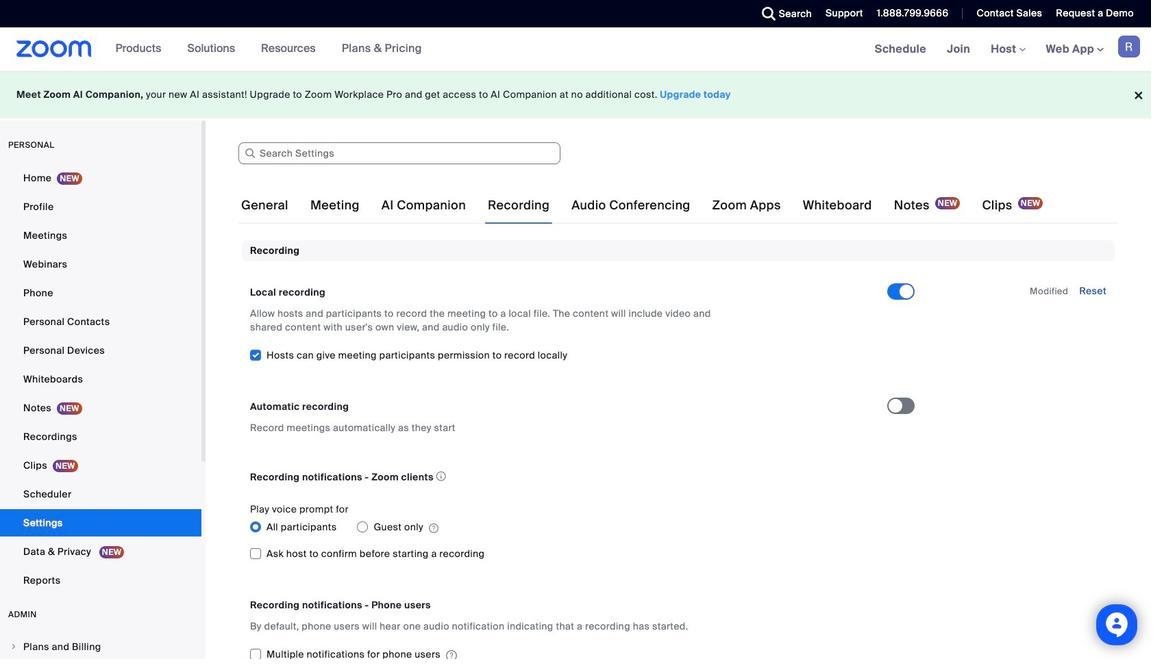 Task type: locate. For each thing, give the bounding box(es) containing it.
product information navigation
[[105, 27, 432, 71]]

application
[[250, 468, 875, 487]]

learn more about guest only image
[[429, 523, 438, 535]]

recording element
[[242, 241, 1115, 660]]

option group
[[250, 517, 887, 539]]

footer
[[0, 71, 1151, 119]]

learn more about multiple notifications for phone users image
[[446, 650, 457, 660]]

menu item
[[0, 635, 201, 660]]

Search Settings text field
[[238, 143, 561, 164]]

zoom logo image
[[16, 40, 92, 58]]

banner
[[0, 27, 1151, 72]]

info outline image
[[436, 468, 446, 486]]

profile picture image
[[1118, 36, 1140, 58]]

tabs of my account settings page tab list
[[238, 186, 1046, 225]]

right image
[[10, 643, 18, 652]]



Task type: describe. For each thing, give the bounding box(es) containing it.
meetings navigation
[[865, 27, 1151, 72]]

application inside recording element
[[250, 468, 875, 487]]

personal menu menu
[[0, 164, 201, 596]]

option group inside recording element
[[250, 517, 887, 539]]



